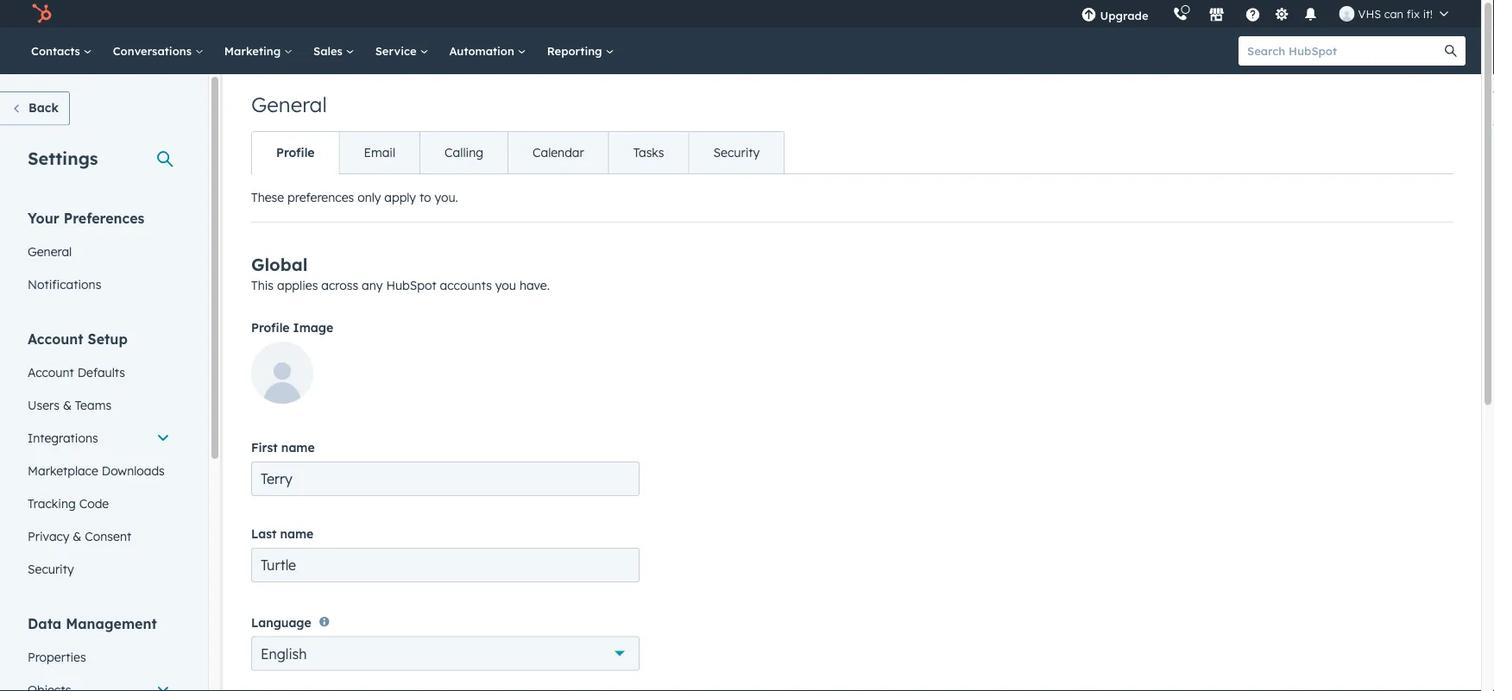 Task type: describe. For each thing, give the bounding box(es) containing it.
general link
[[17, 235, 180, 268]]

account setup element
[[17, 329, 180, 586]]

conversations
[[113, 44, 195, 58]]

english
[[261, 645, 307, 662]]

email link
[[339, 132, 420, 174]]

tasks
[[633, 145, 664, 160]]

integrations
[[28, 430, 98, 445]]

sales
[[313, 44, 346, 58]]

tracking
[[28, 496, 76, 511]]

edit button
[[251, 342, 313, 410]]

integrations button
[[17, 422, 180, 454]]

notifications link
[[17, 268, 180, 301]]

reporting link
[[537, 28, 625, 74]]

contacts link
[[21, 28, 102, 74]]

code
[[79, 496, 109, 511]]

help button
[[1238, 0, 1268, 28]]

sales link
[[303, 28, 365, 74]]

marketplace downloads link
[[17, 454, 180, 487]]

account for account setup
[[28, 330, 83, 347]]

users & teams
[[28, 398, 111, 413]]

data
[[28, 615, 62, 632]]

service link
[[365, 28, 439, 74]]

tasks link
[[608, 132, 688, 174]]

name for last name
[[280, 527, 314, 542]]

account for account defaults
[[28, 365, 74, 380]]

it!
[[1423, 6, 1433, 21]]

marketplaces button
[[1199, 0, 1235, 28]]

setup
[[88, 330, 128, 347]]

First name text field
[[251, 462, 640, 496]]

back link
[[0, 92, 70, 126]]

settings link
[[1271, 5, 1293, 23]]

across
[[321, 278, 358, 293]]

to
[[419, 190, 431, 205]]

privacy
[[28, 529, 69, 544]]

upgrade image
[[1081, 8, 1097, 23]]

language
[[251, 615, 311, 630]]

fix
[[1407, 6, 1420, 21]]

marketing
[[224, 44, 284, 58]]

global this applies across any hubspot accounts you have.
[[251, 254, 550, 293]]

tracking code
[[28, 496, 109, 511]]

data management
[[28, 615, 157, 632]]

help image
[[1245, 8, 1261, 23]]

your preferences
[[28, 209, 145, 227]]

profile link
[[252, 132, 339, 174]]

0 vertical spatial general
[[251, 92, 327, 117]]

upgrade
[[1100, 8, 1149, 22]]

notifications image
[[1303, 8, 1319, 23]]

calling
[[445, 145, 483, 160]]

preferences
[[287, 190, 354, 205]]

search button
[[1436, 36, 1466, 66]]

have.
[[520, 278, 550, 293]]

users
[[28, 398, 60, 413]]

name for first name
[[281, 440, 315, 455]]

any
[[362, 278, 383, 293]]

back
[[28, 100, 59, 115]]

data management element
[[17, 614, 180, 691]]

calling icon button
[[1166, 2, 1195, 25]]

consent
[[85, 529, 131, 544]]

you.
[[435, 190, 458, 205]]

notifications button
[[1296, 0, 1326, 28]]

first
[[251, 440, 278, 455]]

0 vertical spatial security
[[713, 145, 760, 160]]

Search HubSpot search field
[[1239, 36, 1450, 66]]

navigation containing profile
[[251, 131, 785, 174]]

security inside account setup "element"
[[28, 562, 74, 577]]

preferences
[[64, 209, 145, 227]]

these preferences only apply to you.
[[251, 190, 458, 205]]

last
[[251, 527, 277, 542]]

english button
[[251, 636, 640, 671]]

hubspot image
[[31, 3, 52, 24]]

teams
[[75, 398, 111, 413]]

first name
[[251, 440, 315, 455]]

users & teams link
[[17, 389, 180, 422]]



Task type: locate. For each thing, give the bounding box(es) containing it.
this
[[251, 278, 274, 293]]

settings
[[28, 147, 98, 169]]

0 vertical spatial security link
[[688, 132, 784, 174]]

menu containing vhs can fix it!
[[1069, 0, 1461, 28]]

& inside privacy & consent link
[[73, 529, 81, 544]]

profile
[[276, 145, 315, 160], [251, 320, 290, 335]]

automation
[[449, 44, 518, 58]]

navigation
[[251, 131, 785, 174]]

calendar
[[533, 145, 584, 160]]

properties
[[28, 650, 86, 665]]

vhs can fix it! button
[[1329, 0, 1459, 28]]

account defaults
[[28, 365, 125, 380]]

reporting
[[547, 44, 606, 58]]

& for privacy
[[73, 529, 81, 544]]

account defaults link
[[17, 356, 180, 389]]

1 horizontal spatial &
[[73, 529, 81, 544]]

1 vertical spatial profile
[[251, 320, 290, 335]]

apply
[[384, 190, 416, 205]]

vhs can fix it!
[[1358, 6, 1433, 21]]

calling link
[[420, 132, 508, 174]]

calling icon image
[[1173, 7, 1188, 22]]

0 vertical spatial name
[[281, 440, 315, 455]]

2 account from the top
[[28, 365, 74, 380]]

search image
[[1445, 45, 1457, 57]]

account up users
[[28, 365, 74, 380]]

1 vertical spatial &
[[73, 529, 81, 544]]

0 horizontal spatial security
[[28, 562, 74, 577]]

terry turtle image
[[1339, 6, 1355, 22]]

automation link
[[439, 28, 537, 74]]

email
[[364, 145, 395, 160]]

name
[[281, 440, 315, 455], [280, 527, 314, 542]]

&
[[63, 398, 72, 413], [73, 529, 81, 544]]

can
[[1384, 6, 1404, 21]]

vhs
[[1358, 6, 1381, 21]]

security link
[[688, 132, 784, 174], [17, 553, 180, 586]]

1 horizontal spatial security
[[713, 145, 760, 160]]

& for users
[[63, 398, 72, 413]]

calendar link
[[508, 132, 608, 174]]

menu item
[[1161, 0, 1164, 28]]

settings image
[[1274, 7, 1290, 23]]

privacy & consent link
[[17, 520, 180, 553]]

last name
[[251, 527, 314, 542]]

your
[[28, 209, 59, 227]]

downloads
[[102, 463, 165, 478]]

management
[[66, 615, 157, 632]]

account setup
[[28, 330, 128, 347]]

& right privacy
[[73, 529, 81, 544]]

global
[[251, 254, 308, 275]]

1 vertical spatial account
[[28, 365, 74, 380]]

0 horizontal spatial general
[[28, 244, 72, 259]]

Last name text field
[[251, 548, 640, 583]]

tracking code link
[[17, 487, 180, 520]]

profile left image
[[251, 320, 290, 335]]

notifications
[[28, 277, 101, 292]]

marketplace downloads
[[28, 463, 165, 478]]

0 vertical spatial &
[[63, 398, 72, 413]]

hubspot
[[386, 278, 436, 293]]

general
[[251, 92, 327, 117], [28, 244, 72, 259]]

name right last on the left of page
[[280, 527, 314, 542]]

accounts
[[440, 278, 492, 293]]

1 account from the top
[[28, 330, 83, 347]]

profile for profile image
[[251, 320, 290, 335]]

1 vertical spatial general
[[28, 244, 72, 259]]

account
[[28, 330, 83, 347], [28, 365, 74, 380]]

general up profile link
[[251, 92, 327, 117]]

marketplaces image
[[1209, 8, 1225, 23]]

general inside your preferences element
[[28, 244, 72, 259]]

profile up preferences
[[276, 145, 315, 160]]

defaults
[[77, 365, 125, 380]]

hubspot link
[[21, 3, 65, 24]]

applies
[[277, 278, 318, 293]]

0 horizontal spatial &
[[63, 398, 72, 413]]

0 vertical spatial profile
[[276, 145, 315, 160]]

1 vertical spatial security link
[[17, 553, 180, 586]]

marketing link
[[214, 28, 303, 74]]

security
[[713, 145, 760, 160], [28, 562, 74, 577]]

& right users
[[63, 398, 72, 413]]

image
[[293, 320, 333, 335]]

1 vertical spatial name
[[280, 527, 314, 542]]

these
[[251, 190, 284, 205]]

menu
[[1069, 0, 1461, 28]]

profile image
[[251, 320, 333, 335]]

you
[[495, 278, 516, 293]]

service
[[375, 44, 420, 58]]

1 vertical spatial security
[[28, 562, 74, 577]]

1 horizontal spatial security link
[[688, 132, 784, 174]]

0 vertical spatial account
[[28, 330, 83, 347]]

& inside users & teams link
[[63, 398, 72, 413]]

your preferences element
[[17, 208, 180, 301]]

conversations link
[[102, 28, 214, 74]]

properties link
[[17, 641, 180, 674]]

account up account defaults
[[28, 330, 83, 347]]

only
[[357, 190, 381, 205]]

1 horizontal spatial general
[[251, 92, 327, 117]]

0 horizontal spatial security link
[[17, 553, 180, 586]]

marketplace
[[28, 463, 98, 478]]

general down the "your"
[[28, 244, 72, 259]]

privacy & consent
[[28, 529, 131, 544]]

profile for profile
[[276, 145, 315, 160]]

name right first
[[281, 440, 315, 455]]

contacts
[[31, 44, 83, 58]]



Task type: vqa. For each thing, say whether or not it's contained in the screenshot.
DIALOG
no



